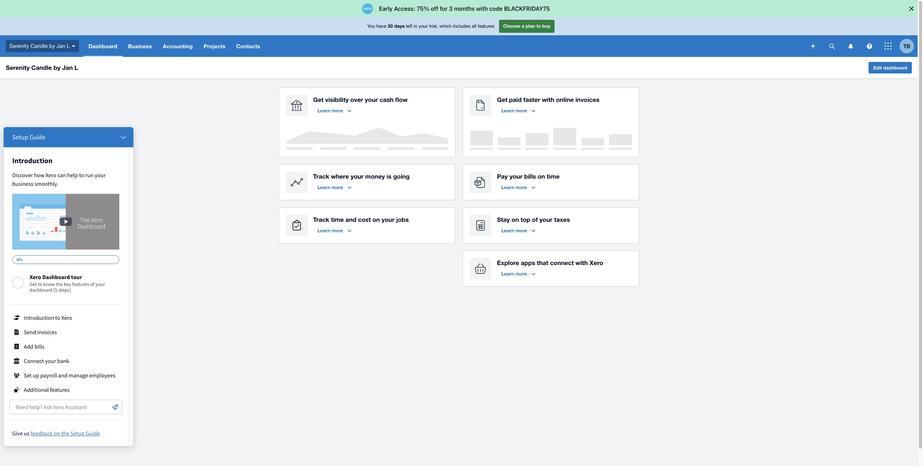 Task type: vqa. For each thing, say whether or not it's contained in the screenshot.
OF
yes



Task type: locate. For each thing, give the bounding box(es) containing it.
more down the apps
[[516, 271, 527, 277]]

0 horizontal spatial on
[[373, 216, 380, 224]]

top
[[521, 216, 530, 224]]

learn
[[317, 108, 330, 114], [501, 108, 514, 114], [317, 185, 330, 190], [501, 185, 514, 190], [317, 228, 330, 234], [501, 228, 514, 234], [501, 271, 514, 277]]

0 vertical spatial serenity
[[9, 43, 29, 49]]

2 track from the top
[[313, 216, 329, 224]]

2 get from the left
[[497, 96, 507, 103]]

by
[[49, 43, 55, 49], [54, 64, 60, 71]]

your right the where
[[351, 173, 364, 180]]

banner
[[0, 17, 918, 57]]

bills
[[524, 173, 536, 180]]

on right the bills
[[538, 173, 545, 180]]

track time and cost on your jobs
[[313, 216, 409, 224]]

l down svg image
[[74, 64, 78, 71]]

time
[[547, 173, 560, 180], [331, 216, 344, 224]]

jan down svg image
[[62, 64, 73, 71]]

your right 'of'
[[540, 216, 552, 224]]

0 horizontal spatial with
[[542, 96, 554, 103]]

explore
[[497, 259, 519, 267]]

jobs
[[396, 216, 409, 224]]

and
[[345, 216, 356, 224]]

track for track where your money is going
[[313, 173, 329, 180]]

your inside "you have 30 days left in your trial, which includes all features"
[[419, 24, 428, 29]]

dashboard
[[89, 43, 117, 49]]

serenity
[[9, 43, 29, 49], [6, 64, 30, 71]]

plan
[[526, 23, 535, 29]]

learn more button down top
[[497, 225, 540, 237]]

xero
[[590, 259, 603, 267]]

trial,
[[429, 24, 438, 29]]

1 vertical spatial time
[[331, 216, 344, 224]]

0 horizontal spatial l
[[67, 43, 70, 49]]

more down the track time and cost on your jobs
[[332, 228, 343, 234]]

learn down visibility
[[317, 108, 330, 114]]

learn more button for on
[[497, 225, 540, 237]]

learn more button down and
[[313, 225, 356, 237]]

learn more button for apps
[[497, 268, 540, 280]]

days
[[394, 23, 405, 29]]

learn more down the where
[[317, 185, 343, 190]]

banner containing tb
[[0, 17, 918, 57]]

1 horizontal spatial get
[[497, 96, 507, 103]]

serenity candle by jan l left svg image
[[9, 43, 70, 49]]

track left the where
[[313, 173, 329, 180]]

going
[[393, 173, 410, 180]]

learn more button down paid
[[497, 105, 540, 116]]

learn more button for where
[[313, 182, 356, 193]]

banking preview line graph image
[[286, 128, 448, 150]]

learn more down stay at the right of the page
[[501, 228, 527, 234]]

learn more button down the where
[[313, 182, 356, 193]]

more down pay your bills on time
[[516, 185, 527, 190]]

your
[[419, 24, 428, 29], [365, 96, 378, 103], [351, 173, 364, 180], [510, 173, 522, 180], [382, 216, 395, 224], [540, 216, 552, 224]]

learn more down the track time and cost on your jobs
[[317, 228, 343, 234]]

more down top
[[516, 228, 527, 234]]

taxes
[[554, 216, 570, 224]]

by inside popup button
[[49, 43, 55, 49]]

0 vertical spatial by
[[49, 43, 55, 49]]

learn right track money icon
[[317, 185, 330, 190]]

learn for where
[[317, 185, 330, 190]]

edit dashboard
[[873, 65, 907, 71]]

svg image
[[884, 43, 892, 50], [829, 43, 835, 49], [848, 43, 853, 49], [867, 43, 872, 49], [811, 44, 815, 48]]

0 vertical spatial serenity candle by jan l
[[9, 43, 70, 49]]

0 vertical spatial l
[[67, 43, 70, 49]]

learn more button for time
[[313, 225, 356, 237]]

more down paid
[[516, 108, 527, 114]]

time right the bills
[[547, 173, 560, 180]]

learn more button for paid
[[497, 105, 540, 116]]

by left svg image
[[49, 43, 55, 49]]

jan
[[57, 43, 65, 49], [62, 64, 73, 71]]

track
[[313, 173, 329, 180], [313, 216, 329, 224]]

dialog
[[0, 0, 923, 17]]

get for get visibility over your cash flow
[[313, 96, 323, 103]]

your right in
[[419, 24, 428, 29]]

1 horizontal spatial time
[[547, 173, 560, 180]]

invoices icon image
[[470, 95, 491, 116]]

l left svg image
[[67, 43, 70, 49]]

svg image
[[72, 45, 75, 47]]

learn more down pay
[[501, 185, 527, 190]]

dashboard link
[[83, 35, 123, 57]]

tb button
[[900, 35, 918, 57]]

learn down pay
[[501, 185, 514, 190]]

navigation containing dashboard
[[83, 35, 806, 57]]

learn more button for visibility
[[313, 105, 356, 116]]

track for track time and cost on your jobs
[[313, 216, 329, 224]]

more
[[332, 108, 343, 114], [516, 108, 527, 114], [332, 185, 343, 190], [516, 185, 527, 190], [332, 228, 343, 234], [516, 228, 527, 234], [516, 271, 527, 277]]

1 vertical spatial candle
[[31, 64, 52, 71]]

with right 'faster'
[[542, 96, 554, 103]]

get left paid
[[497, 96, 507, 103]]

on left top
[[512, 216, 519, 224]]

serenity candle by jan l down serenity candle by jan l popup button
[[6, 64, 78, 71]]

get
[[313, 96, 323, 103], [497, 96, 507, 103]]

jan left svg image
[[57, 43, 65, 49]]

more for on
[[516, 228, 527, 234]]

candle down serenity candle by jan l popup button
[[31, 64, 52, 71]]

0 vertical spatial with
[[542, 96, 554, 103]]

time left and
[[331, 216, 344, 224]]

0 vertical spatial track
[[313, 173, 329, 180]]

candle
[[31, 43, 48, 49], [31, 64, 52, 71]]

learn more button
[[313, 105, 356, 116], [497, 105, 540, 116], [313, 182, 356, 193], [497, 182, 540, 193], [313, 225, 356, 237], [497, 225, 540, 237], [497, 268, 540, 280]]

serenity candle by jan l
[[9, 43, 70, 49], [6, 64, 78, 71]]

more down visibility
[[332, 108, 343, 114]]

get left visibility
[[313, 96, 323, 103]]

1 get from the left
[[313, 96, 323, 103]]

track right projects icon
[[313, 216, 329, 224]]

get for get paid faster with online invoices
[[497, 96, 507, 103]]

learn more
[[317, 108, 343, 114], [501, 108, 527, 114], [317, 185, 343, 190], [501, 185, 527, 190], [317, 228, 343, 234], [501, 228, 527, 234], [501, 271, 527, 277]]

learn down paid
[[501, 108, 514, 114]]

learn more button down pay your bills on time
[[497, 182, 540, 193]]

in
[[414, 24, 417, 29]]

1 horizontal spatial on
[[512, 216, 519, 224]]

accounting button
[[157, 35, 198, 57]]

learn more down explore
[[501, 271, 527, 277]]

learn right projects icon
[[317, 228, 330, 234]]

learn down stay at the right of the page
[[501, 228, 514, 234]]

with
[[542, 96, 554, 103], [575, 259, 588, 267]]

on right cost at the top left of page
[[373, 216, 380, 224]]

1 horizontal spatial with
[[575, 259, 588, 267]]

connect
[[550, 259, 574, 267]]

track money icon image
[[286, 172, 307, 193]]

1 track from the top
[[313, 173, 329, 180]]

on
[[538, 173, 545, 180], [373, 216, 380, 224], [512, 216, 519, 224]]

flow
[[395, 96, 408, 103]]

learn for visibility
[[317, 108, 330, 114]]

learn more button down the apps
[[497, 268, 540, 280]]

by down serenity candle by jan l popup button
[[54, 64, 60, 71]]

0 horizontal spatial get
[[313, 96, 323, 103]]

your right pay
[[510, 173, 522, 180]]

contacts button
[[231, 35, 266, 57]]

learn more button down visibility
[[313, 105, 356, 116]]

with left xero
[[575, 259, 588, 267]]

of
[[532, 216, 538, 224]]

edit
[[873, 65, 882, 71]]

choose a plan to buy
[[503, 23, 550, 29]]

1 vertical spatial track
[[313, 216, 329, 224]]

l
[[67, 43, 70, 49], [74, 64, 78, 71]]

learn more down visibility
[[317, 108, 343, 114]]

navigation inside banner
[[83, 35, 806, 57]]

candle left svg image
[[31, 43, 48, 49]]

to
[[537, 23, 541, 29]]

taxes icon image
[[470, 215, 491, 237]]

1 vertical spatial jan
[[62, 64, 73, 71]]

learn down explore
[[501, 271, 514, 277]]

0 vertical spatial jan
[[57, 43, 65, 49]]

pay
[[497, 173, 508, 180]]

navigation
[[83, 35, 806, 57]]

1 vertical spatial l
[[74, 64, 78, 71]]

your left jobs
[[382, 216, 395, 224]]

0 vertical spatial candle
[[31, 43, 48, 49]]

business
[[128, 43, 152, 49]]

apps
[[521, 259, 535, 267]]

candle inside serenity candle by jan l popup button
[[31, 43, 48, 49]]

more down the where
[[332, 185, 343, 190]]

projects
[[204, 43, 225, 49]]

l inside popup button
[[67, 43, 70, 49]]

learn more down paid
[[501, 108, 527, 114]]



Task type: describe. For each thing, give the bounding box(es) containing it.
accounting
[[163, 43, 193, 49]]

learn more button for your
[[497, 182, 540, 193]]

1 vertical spatial with
[[575, 259, 588, 267]]

0 horizontal spatial time
[[331, 216, 344, 224]]

2 horizontal spatial on
[[538, 173, 545, 180]]

1 vertical spatial serenity candle by jan l
[[6, 64, 78, 71]]

learn for your
[[501, 185, 514, 190]]

is
[[387, 173, 391, 180]]

choose
[[503, 23, 520, 29]]

that
[[537, 259, 548, 267]]

faster
[[523, 96, 540, 103]]

edit dashboard button
[[869, 62, 912, 74]]

projects button
[[198, 35, 231, 57]]

learn more for on
[[501, 228, 527, 234]]

learn more for apps
[[501, 271, 527, 277]]

visibility
[[325, 96, 349, 103]]

where
[[331, 173, 349, 180]]

learn more for where
[[317, 185, 343, 190]]

money
[[365, 173, 385, 180]]

get paid faster with online invoices
[[497, 96, 600, 103]]

cost
[[358, 216, 371, 224]]

1 horizontal spatial l
[[74, 64, 78, 71]]

dashboard
[[883, 65, 907, 71]]

1 vertical spatial serenity
[[6, 64, 30, 71]]

business button
[[123, 35, 157, 57]]

buy
[[542, 23, 550, 29]]

more for visibility
[[332, 108, 343, 114]]

pay your bills on time
[[497, 173, 560, 180]]

learn for on
[[501, 228, 514, 234]]

a
[[522, 23, 524, 29]]

more for apps
[[516, 271, 527, 277]]

serenity candle by jan l button
[[0, 35, 83, 57]]

get visibility over your cash flow
[[313, 96, 408, 103]]

more for where
[[332, 185, 343, 190]]

banking icon image
[[286, 95, 307, 116]]

you
[[367, 24, 375, 29]]

paid
[[509, 96, 522, 103]]

features
[[478, 24, 495, 29]]

invoices
[[575, 96, 600, 103]]

learn more for time
[[317, 228, 343, 234]]

serenity inside serenity candle by jan l popup button
[[9, 43, 29, 49]]

includes
[[453, 24, 470, 29]]

0 vertical spatial time
[[547, 173, 560, 180]]

jan inside popup button
[[57, 43, 65, 49]]

left
[[406, 24, 412, 29]]

over
[[350, 96, 363, 103]]

have
[[376, 24, 386, 29]]

add-ons icon image
[[470, 258, 491, 280]]

track where your money is going
[[313, 173, 410, 180]]

serenity candle by jan l inside popup button
[[9, 43, 70, 49]]

cash
[[380, 96, 394, 103]]

learn for apps
[[501, 271, 514, 277]]

learn for time
[[317, 228, 330, 234]]

online
[[556, 96, 574, 103]]

you have 30 days left in your trial, which includes all features
[[367, 23, 495, 29]]

contacts
[[236, 43, 260, 49]]

projects icon image
[[286, 215, 307, 237]]

more for your
[[516, 185, 527, 190]]

learn for paid
[[501, 108, 514, 114]]

invoices preview bar graph image
[[470, 128, 632, 150]]

learn more for visibility
[[317, 108, 343, 114]]

tb
[[903, 43, 910, 49]]

bills icon image
[[470, 172, 491, 193]]

30
[[388, 23, 393, 29]]

your right over
[[365, 96, 378, 103]]

learn more for your
[[501, 185, 527, 190]]

all
[[472, 24, 476, 29]]

stay on top of your taxes
[[497, 216, 570, 224]]

learn more for paid
[[501, 108, 527, 114]]

which
[[439, 24, 452, 29]]

explore apps that connect with xero
[[497, 259, 603, 267]]

more for time
[[332, 228, 343, 234]]

1 vertical spatial by
[[54, 64, 60, 71]]

more for paid
[[516, 108, 527, 114]]

stay
[[497, 216, 510, 224]]



